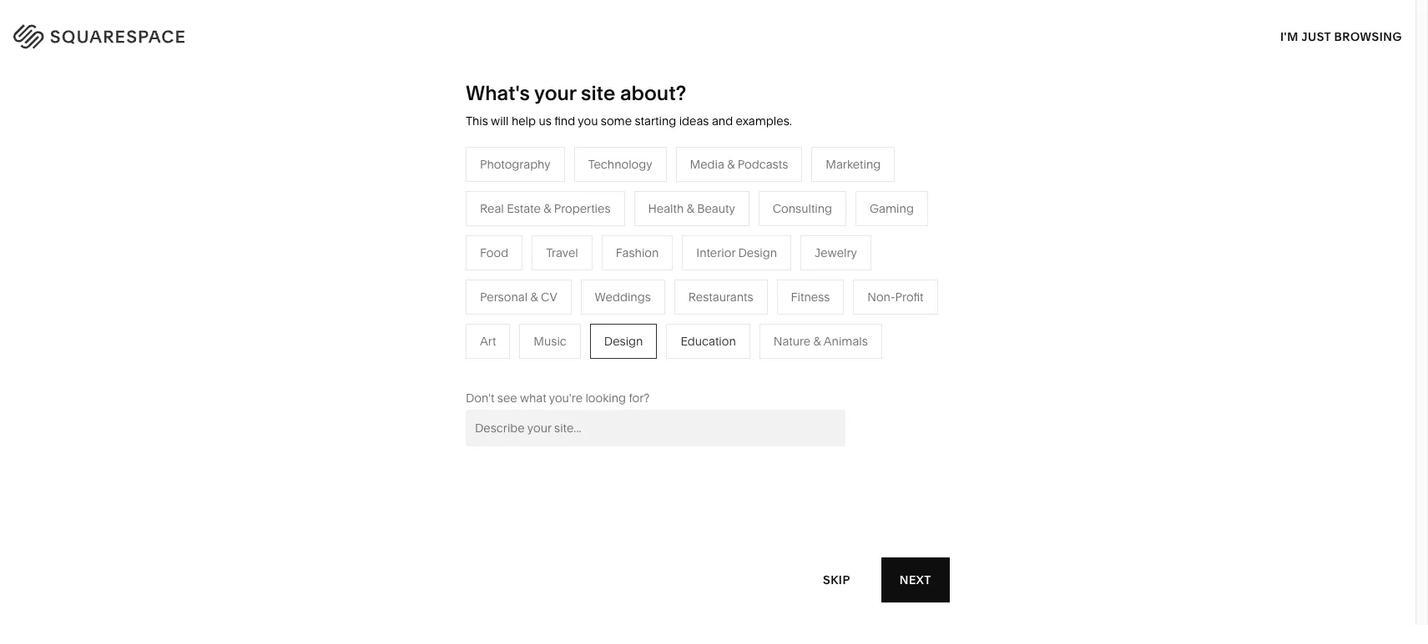 Task type: describe. For each thing, give the bounding box(es) containing it.
Marketing radio
[[812, 147, 895, 182]]

skip button
[[805, 557, 869, 603]]

& down personal
[[488, 307, 496, 322]]

in
[[1383, 26, 1395, 41]]

ideas
[[679, 114, 709, 129]]

Don't see what you're looking for? field
[[466, 410, 846, 447]]

health
[[648, 201, 684, 216]]

events
[[597, 307, 634, 322]]

0 horizontal spatial fashion
[[421, 232, 464, 247]]

professional services link
[[421, 257, 555, 272]]

technology
[[588, 157, 653, 172]]

see
[[498, 391, 518, 406]]

Jewelry radio
[[801, 235, 872, 270]]

Music radio
[[520, 324, 581, 359]]

entertainment link
[[421, 357, 515, 372]]

Real Estate & Properties radio
[[466, 191, 625, 226]]

what's your site about? this will help us find you some starting ideas and examples.
[[466, 81, 792, 129]]

photography
[[480, 157, 551, 172]]

food
[[480, 245, 509, 260]]

Photography radio
[[466, 147, 565, 182]]

home
[[774, 232, 807, 247]]

i'm
[[1281, 29, 1299, 44]]

& right the home at the top
[[810, 232, 818, 247]]

fashion link
[[421, 232, 481, 247]]

your
[[534, 81, 577, 105]]

interior
[[697, 245, 736, 260]]

1 horizontal spatial design
[[739, 245, 778, 260]]

entertainment
[[421, 357, 499, 372]]

0 horizontal spatial podcasts
[[645, 282, 696, 297]]

& down home & decor
[[814, 257, 821, 272]]

will
[[491, 114, 509, 129]]

health & beauty
[[648, 201, 735, 216]]

Technology radio
[[574, 147, 667, 182]]

Weddings radio
[[581, 280, 665, 315]]

Fitness radio
[[777, 280, 845, 315]]

podcasts inside radio
[[738, 157, 789, 172]]

1 horizontal spatial travel
[[597, 232, 630, 247]]

Media & Podcasts radio
[[676, 147, 803, 182]]

squarespace logo image
[[33, 20, 219, 47]]

1 nature from the top
[[774, 257, 811, 272]]

education
[[681, 334, 736, 349]]

next
[[900, 572, 932, 588]]

1 vertical spatial design
[[605, 334, 643, 349]]

don't see what you're looking for?
[[466, 391, 650, 406]]

restaurants link
[[597, 257, 679, 272]]

non- inside option
[[868, 290, 896, 305]]

find
[[555, 114, 576, 129]]

media inside radio
[[690, 157, 725, 172]]

log             in
[[1356, 26, 1395, 41]]

Restaurants radio
[[675, 280, 768, 315]]

non-profit
[[868, 290, 924, 305]]

travel inside radio
[[546, 245, 579, 260]]

media & podcasts link
[[597, 282, 712, 297]]

skip
[[823, 572, 851, 588]]

services
[[491, 257, 538, 272]]

Travel radio
[[532, 235, 593, 270]]

you're
[[549, 391, 583, 406]]

properties inside radio
[[554, 201, 611, 216]]

local business link
[[421, 282, 520, 297]]

1 animals from the top
[[824, 257, 868, 272]]

marketing
[[826, 157, 881, 172]]

Gaming radio
[[856, 191, 929, 226]]

profits
[[526, 307, 561, 322]]

some
[[601, 114, 632, 129]]

business
[[454, 282, 503, 297]]

art
[[480, 334, 496, 349]]

events link
[[597, 307, 651, 322]]

site
[[581, 81, 616, 105]]

browsing
[[1335, 29, 1403, 44]]



Task type: vqa. For each thing, say whether or not it's contained in the screenshot.
REAL inside "option"
yes



Task type: locate. For each thing, give the bounding box(es) containing it.
profit
[[896, 290, 924, 305]]

professional
[[421, 257, 488, 272]]

beauty
[[697, 201, 735, 216]]

1 vertical spatial real
[[597, 357, 622, 372]]

don't
[[466, 391, 495, 406]]

personal & cv
[[480, 290, 558, 305]]

1 horizontal spatial properties
[[672, 357, 728, 372]]

media & podcasts inside radio
[[690, 157, 789, 172]]

Design radio
[[590, 324, 658, 359]]

starting
[[635, 114, 677, 129]]

travel up restaurants link
[[597, 232, 630, 247]]

animals down fitness option
[[824, 334, 868, 349]]

2 nature from the top
[[774, 334, 811, 349]]

1 vertical spatial nature
[[774, 334, 811, 349]]

decor
[[821, 232, 854, 247]]

restaurants inside option
[[689, 290, 754, 305]]

interior design
[[697, 245, 778, 260]]

& up travel radio
[[544, 201, 551, 216]]

weddings down events 'link' on the left
[[597, 332, 654, 347]]

& down and
[[728, 157, 735, 172]]

& right health
[[687, 201, 695, 216]]

design down events 'link' on the left
[[605, 334, 643, 349]]

1 vertical spatial weddings
[[597, 332, 654, 347]]

& down fitness option
[[814, 334, 822, 349]]

& inside "radio"
[[531, 290, 538, 305]]

Consulting radio
[[759, 191, 847, 226]]

what's
[[466, 81, 530, 105]]

1 vertical spatial restaurants
[[689, 290, 754, 305]]

nature & animals down fitness option
[[774, 334, 868, 349]]

log
[[1356, 26, 1380, 41]]

1 vertical spatial properties
[[672, 357, 728, 372]]

travel
[[597, 232, 630, 247], [546, 245, 579, 260]]

1 vertical spatial animals
[[824, 334, 868, 349]]

Fashion radio
[[602, 235, 673, 270]]

1 nature & animals from the top
[[774, 257, 868, 272]]

animals down decor
[[824, 257, 868, 272]]

properties
[[554, 201, 611, 216], [672, 357, 728, 372]]

community
[[421, 307, 485, 322]]

Personal & CV radio
[[466, 280, 572, 315]]

media
[[690, 157, 725, 172], [597, 282, 632, 297]]

real up looking
[[597, 357, 622, 372]]

this
[[466, 114, 488, 129]]

degraw element
[[510, 571, 906, 626]]

community & non-profits link
[[421, 307, 577, 322]]

estate down photography
[[507, 201, 541, 216]]

Art radio
[[466, 324, 511, 359]]

nature
[[774, 257, 811, 272], [774, 334, 811, 349]]

& inside 'radio'
[[687, 201, 695, 216]]

you
[[578, 114, 598, 129]]

i'm just browsing
[[1281, 29, 1403, 44]]

1 horizontal spatial restaurants
[[689, 290, 754, 305]]

media up beauty
[[690, 157, 725, 172]]

design
[[739, 245, 778, 260], [605, 334, 643, 349]]

Education radio
[[667, 324, 751, 359]]

1 horizontal spatial media
[[690, 157, 725, 172]]

us
[[539, 114, 552, 129]]

travel link
[[597, 232, 646, 247]]

weddings inside option
[[595, 290, 651, 305]]

travel up cv
[[546, 245, 579, 260]]

0 vertical spatial real estate & properties
[[480, 201, 611, 216]]

& down weddings link
[[661, 357, 669, 372]]

fashion up media & podcasts link
[[616, 245, 659, 260]]

personal
[[480, 290, 528, 305]]

cv
[[541, 290, 558, 305]]

0 vertical spatial real
[[480, 201, 504, 216]]

podcasts
[[738, 157, 789, 172], [645, 282, 696, 297]]

for?
[[629, 391, 650, 406]]

and
[[712, 114, 733, 129]]

just
[[1302, 29, 1332, 44]]

1 vertical spatial estate
[[624, 357, 658, 372]]

1 vertical spatial media & podcasts
[[597, 282, 696, 297]]

non- down personal & cv
[[499, 307, 526, 322]]

0 horizontal spatial travel
[[546, 245, 579, 260]]

fashion up professional
[[421, 232, 464, 247]]

0 horizontal spatial properties
[[554, 201, 611, 216]]

local business
[[421, 282, 503, 297]]

media & podcasts
[[690, 157, 789, 172], [597, 282, 696, 297]]

0 vertical spatial restaurants
[[597, 257, 662, 272]]

nature inside option
[[774, 334, 811, 349]]

0 vertical spatial weddings
[[595, 290, 651, 305]]

fitness
[[774, 282, 813, 297], [791, 290, 830, 305]]

log             in link
[[1356, 26, 1395, 41]]

1 horizontal spatial non-
[[868, 290, 896, 305]]

community & non-profits
[[421, 307, 561, 322]]

home & decor link
[[774, 232, 871, 247]]

local
[[421, 282, 451, 297]]

nature down fitness option
[[774, 334, 811, 349]]

real
[[480, 201, 504, 216], [597, 357, 622, 372]]

real estate & properties link
[[597, 357, 745, 372]]

& inside option
[[814, 334, 822, 349]]

1 horizontal spatial podcasts
[[738, 157, 789, 172]]

squarespace logo link
[[33, 20, 306, 47]]

1 vertical spatial media
[[597, 282, 632, 297]]

0 vertical spatial non-
[[868, 290, 896, 305]]

weddings up events 'link' on the left
[[595, 290, 651, 305]]

1 horizontal spatial real
[[597, 357, 622, 372]]

home & decor
[[774, 232, 854, 247]]

what
[[520, 391, 547, 406]]

fitness inside option
[[791, 290, 830, 305]]

real estate & properties down weddings link
[[597, 357, 728, 372]]

real inside real estate & properties radio
[[480, 201, 504, 216]]

Interior Design radio
[[683, 235, 792, 270]]

podcasts down examples.
[[738, 157, 789, 172]]

non- down "nature & animals" link
[[868, 290, 896, 305]]

i'm just browsing link
[[1281, 13, 1403, 59]]

nature & animals inside option
[[774, 334, 868, 349]]

estate
[[507, 201, 541, 216], [624, 357, 658, 372]]

fitness link
[[774, 282, 829, 297]]

0 vertical spatial design
[[739, 245, 778, 260]]

nature down the home at the top
[[774, 257, 811, 272]]

examples.
[[736, 114, 792, 129]]

1 horizontal spatial fashion
[[616, 245, 659, 260]]

consulting
[[773, 201, 833, 216]]

0 horizontal spatial design
[[605, 334, 643, 349]]

& left cv
[[531, 290, 538, 305]]

looking
[[586, 391, 626, 406]]

0 vertical spatial nature
[[774, 257, 811, 272]]

about?
[[620, 81, 687, 105]]

help
[[512, 114, 536, 129]]

& down restaurants link
[[635, 282, 642, 297]]

0 vertical spatial nature & animals
[[774, 257, 868, 272]]

media up the events
[[597, 282, 632, 297]]

real up food
[[480, 201, 504, 216]]

0 horizontal spatial estate
[[507, 201, 541, 216]]

non-
[[868, 290, 896, 305], [499, 307, 526, 322]]

nature & animals down the home & decor link
[[774, 257, 868, 272]]

Food radio
[[466, 235, 523, 270]]

0 vertical spatial media
[[690, 157, 725, 172]]

nature & animals link
[[774, 257, 885, 272]]

estate inside radio
[[507, 201, 541, 216]]

professional services
[[421, 257, 538, 272]]

1 vertical spatial non-
[[499, 307, 526, 322]]

nature & animals
[[774, 257, 868, 272], [774, 334, 868, 349]]

jewelry
[[815, 245, 858, 260]]

restaurants down interior
[[689, 290, 754, 305]]

Non-Profit radio
[[854, 280, 938, 315]]

0 horizontal spatial real
[[480, 201, 504, 216]]

animals inside nature & animals option
[[824, 334, 868, 349]]

0 vertical spatial podcasts
[[738, 157, 789, 172]]

0 vertical spatial animals
[[824, 257, 868, 272]]

degraw image
[[510, 571, 906, 626]]

2 animals from the top
[[824, 334, 868, 349]]

properties up travel radio
[[554, 201, 611, 216]]

Nature & Animals radio
[[760, 324, 883, 359]]

restaurants
[[597, 257, 662, 272], [689, 290, 754, 305]]

weddings link
[[597, 332, 670, 347]]

1 vertical spatial nature & animals
[[774, 334, 868, 349]]

0 vertical spatial media & podcasts
[[690, 157, 789, 172]]

0 vertical spatial estate
[[507, 201, 541, 216]]

0 horizontal spatial non-
[[499, 307, 526, 322]]

design right interior
[[739, 245, 778, 260]]

1 vertical spatial podcasts
[[645, 282, 696, 297]]

0 horizontal spatial restaurants
[[597, 257, 662, 272]]

Health & Beauty radio
[[634, 191, 750, 226]]

1 horizontal spatial estate
[[624, 357, 658, 372]]

animals
[[824, 257, 868, 272], [824, 334, 868, 349]]

podcasts down restaurants link
[[645, 282, 696, 297]]

estate down weddings link
[[624, 357, 658, 372]]

real estate & properties
[[480, 201, 611, 216], [597, 357, 728, 372]]

&
[[728, 157, 735, 172], [544, 201, 551, 216], [687, 201, 695, 216], [810, 232, 818, 247], [814, 257, 821, 272], [635, 282, 642, 297], [531, 290, 538, 305], [488, 307, 496, 322], [814, 334, 822, 349], [661, 357, 669, 372]]

real estate & properties inside real estate & properties radio
[[480, 201, 611, 216]]

media & podcasts down and
[[690, 157, 789, 172]]

gaming
[[870, 201, 914, 216]]

fashion inside option
[[616, 245, 659, 260]]

next button
[[882, 558, 950, 603]]

0 vertical spatial properties
[[554, 201, 611, 216]]

weddings
[[595, 290, 651, 305], [597, 332, 654, 347]]

fashion
[[421, 232, 464, 247], [616, 245, 659, 260]]

1 vertical spatial real estate & properties
[[597, 357, 728, 372]]

0 horizontal spatial media
[[597, 282, 632, 297]]

real estate & properties up travel radio
[[480, 201, 611, 216]]

properties down education
[[672, 357, 728, 372]]

restaurants down travel link
[[597, 257, 662, 272]]

music
[[534, 334, 567, 349]]

media & podcasts down restaurants link
[[597, 282, 696, 297]]

2 nature & animals from the top
[[774, 334, 868, 349]]



